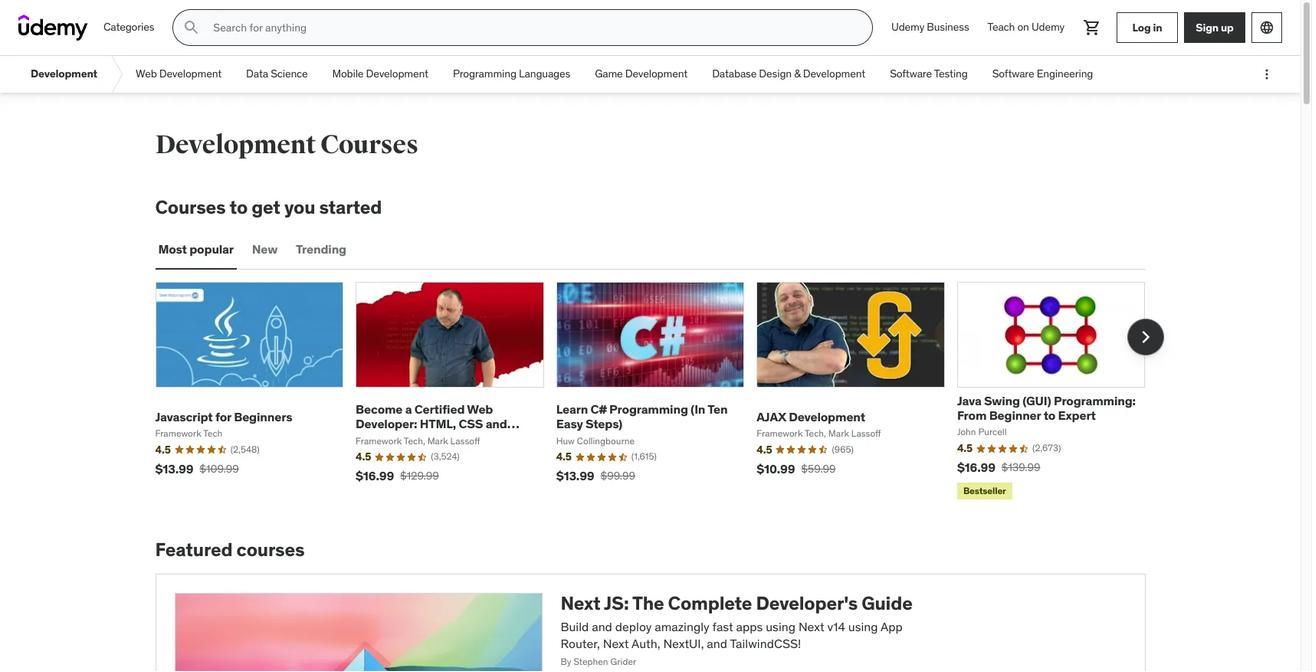 Task type: locate. For each thing, give the bounding box(es) containing it.
stephen
[[574, 656, 608, 667]]

1 horizontal spatial to
[[1044, 408, 1055, 423]]

development right &
[[803, 67, 865, 81]]

using right v14
[[848, 619, 878, 635]]

deploy
[[615, 619, 652, 635]]

0 vertical spatial to
[[230, 195, 248, 219]]

most popular
[[158, 242, 234, 257]]

beginners
[[234, 409, 292, 424]]

ajax
[[757, 409, 786, 424]]

easy
[[556, 416, 583, 432]]

0 horizontal spatial to
[[230, 195, 248, 219]]

programming left languages
[[453, 67, 516, 81]]

development link
[[18, 56, 110, 93]]

learn c# programming (in ten easy steps)
[[556, 402, 728, 432]]

web
[[136, 67, 157, 81], [467, 402, 493, 417]]

programming left (in
[[609, 402, 688, 417]]

0 horizontal spatial and
[[486, 416, 507, 432]]

next up 'build'
[[561, 592, 601, 616]]

development courses
[[155, 129, 418, 161]]

software
[[890, 67, 932, 81], [992, 67, 1034, 81]]

Search for anything text field
[[210, 15, 854, 41]]

on
[[1017, 20, 1029, 34]]

to left get at the top left
[[230, 195, 248, 219]]

1 horizontal spatial web
[[467, 402, 493, 417]]

tailwindcss!
[[730, 636, 801, 652]]

become a certified web developer: html, css and javascript
[[356, 402, 507, 446]]

started
[[319, 195, 382, 219]]

development down submit search image
[[159, 67, 222, 81]]

next up grider
[[603, 636, 629, 652]]

courses
[[320, 129, 418, 161], [155, 195, 226, 219]]

next js: the complete developer's guide build and deploy amazingly fast apps using next v14 using app router, next auth, nextui, and tailwindcss! by stephen grider
[[561, 592, 913, 667]]

get
[[252, 195, 280, 219]]

2 udemy from the left
[[1032, 20, 1065, 34]]

learn c# programming (in ten easy steps) link
[[556, 402, 728, 432]]

arrow pointing to subcategory menu links image
[[110, 56, 123, 93]]

1 udemy from the left
[[891, 20, 924, 34]]

1 horizontal spatial courses
[[320, 129, 418, 161]]

1 horizontal spatial using
[[848, 619, 878, 635]]

most popular button
[[155, 231, 237, 268]]

0 horizontal spatial web
[[136, 67, 157, 81]]

development
[[31, 67, 97, 81], [159, 67, 222, 81], [366, 67, 428, 81], [625, 67, 688, 81], [803, 67, 865, 81], [155, 129, 316, 161], [789, 409, 865, 424]]

beginner
[[989, 408, 1041, 423]]

teach on udemy link
[[978, 9, 1074, 46]]

programming languages link
[[441, 56, 583, 93]]

using
[[766, 619, 796, 635], [848, 619, 878, 635]]

trending button
[[293, 231, 349, 268]]

1 horizontal spatial udemy
[[1032, 20, 1065, 34]]

udemy right on
[[1032, 20, 1065, 34]]

1 vertical spatial next
[[799, 619, 824, 635]]

0 horizontal spatial next
[[561, 592, 601, 616]]

1 horizontal spatial and
[[592, 619, 612, 635]]

udemy left business
[[891, 20, 924, 34]]

software for software engineering
[[992, 67, 1034, 81]]

programming inside learn c# programming (in ten easy steps)
[[609, 402, 688, 417]]

complete
[[668, 592, 752, 616]]

in
[[1153, 20, 1162, 34]]

udemy
[[891, 20, 924, 34], [1032, 20, 1065, 34]]

app
[[881, 619, 903, 635]]

and inside become a certified web developer: html, css and javascript
[[486, 416, 507, 432]]

software left testing
[[890, 67, 932, 81]]

business
[[927, 20, 969, 34]]

popular
[[189, 242, 234, 257]]

2 using from the left
[[848, 619, 878, 635]]

0 vertical spatial courses
[[320, 129, 418, 161]]

development up get at the top left
[[155, 129, 316, 161]]

development right ajax at the right bottom of the page
[[789, 409, 865, 424]]

science
[[271, 67, 308, 81]]

most
[[158, 242, 187, 257]]

more subcategory menu links image
[[1259, 67, 1275, 82]]

new button
[[249, 231, 281, 268]]

web right certified
[[467, 402, 493, 417]]

0 vertical spatial and
[[486, 416, 507, 432]]

0 horizontal spatial using
[[766, 619, 796, 635]]

sign
[[1196, 20, 1219, 34]]

0 horizontal spatial programming
[[453, 67, 516, 81]]

featured courses
[[155, 538, 305, 562]]

1 using from the left
[[766, 619, 796, 635]]

1 software from the left
[[890, 67, 932, 81]]

courses to get you started
[[155, 195, 382, 219]]

0 vertical spatial next
[[561, 592, 601, 616]]

programming
[[453, 67, 516, 81], [609, 402, 688, 417]]

and down js:
[[592, 619, 612, 635]]

software engineering link
[[980, 56, 1105, 93]]

teach
[[988, 20, 1015, 34]]

to
[[230, 195, 248, 219], [1044, 408, 1055, 423]]

build
[[561, 619, 589, 635]]

expert
[[1058, 408, 1096, 423]]

web development
[[136, 67, 222, 81]]

become a certified web developer: html, css and javascript link
[[356, 402, 519, 446]]

1 vertical spatial to
[[1044, 408, 1055, 423]]

courses up 'most popular'
[[155, 195, 226, 219]]

featured
[[155, 538, 233, 562]]

next down developer's
[[799, 619, 824, 635]]

software testing
[[890, 67, 968, 81]]

udemy business
[[891, 20, 969, 34]]

steps)
[[586, 416, 622, 432]]

javascript
[[155, 409, 213, 424]]

1 horizontal spatial software
[[992, 67, 1034, 81]]

to left expert
[[1044, 408, 1055, 423]]

0 horizontal spatial udemy
[[891, 20, 924, 34]]

and right css
[[486, 416, 507, 432]]

ajax development
[[757, 409, 865, 424]]

1 vertical spatial web
[[467, 402, 493, 417]]

for
[[215, 409, 231, 424]]

using up the tailwindcss!
[[766, 619, 796, 635]]

1 vertical spatial courses
[[155, 195, 226, 219]]

mobile
[[332, 67, 364, 81]]

2 software from the left
[[992, 67, 1034, 81]]

courses up started at the left top
[[320, 129, 418, 161]]

1 vertical spatial and
[[592, 619, 612, 635]]

2 vertical spatial and
[[707, 636, 727, 652]]

log in
[[1132, 20, 1162, 34]]

(in
[[691, 402, 705, 417]]

1 vertical spatial programming
[[609, 402, 688, 417]]

design
[[759, 67, 792, 81]]

v14
[[827, 619, 845, 635]]

and for the
[[592, 619, 612, 635]]

2 horizontal spatial next
[[799, 619, 824, 635]]

log
[[1132, 20, 1151, 34]]

software inside 'link'
[[890, 67, 932, 81]]

and down fast
[[707, 636, 727, 652]]

javascript for beginners
[[155, 409, 292, 424]]

certified
[[414, 402, 465, 417]]

2 vertical spatial next
[[603, 636, 629, 652]]

udemy image
[[18, 15, 88, 41]]

web right arrow pointing to subcategory menu links icon at top left
[[136, 67, 157, 81]]

up
[[1221, 20, 1234, 34]]

web inside become a certified web developer: html, css and javascript
[[467, 402, 493, 417]]

0 horizontal spatial software
[[890, 67, 932, 81]]

software down on
[[992, 67, 1034, 81]]

1 horizontal spatial programming
[[609, 402, 688, 417]]



Task type: vqa. For each thing, say whether or not it's contained in the screenshot.
&
yes



Task type: describe. For each thing, give the bounding box(es) containing it.
shopping cart with 0 items image
[[1083, 18, 1101, 37]]

the
[[632, 592, 664, 616]]

programming:
[[1054, 393, 1136, 408]]

auth,
[[631, 636, 660, 652]]

game development
[[595, 67, 688, 81]]

java swing (gui) programming: from beginner to expert link
[[957, 393, 1136, 423]]

sign up link
[[1184, 12, 1245, 43]]

developer:
[[356, 416, 417, 432]]

new
[[252, 242, 278, 257]]

grider
[[610, 656, 636, 667]]

mobile development
[[332, 67, 428, 81]]

categories
[[103, 20, 154, 34]]

languages
[[519, 67, 570, 81]]

0 horizontal spatial courses
[[155, 195, 226, 219]]

software engineering
[[992, 67, 1093, 81]]

teach on udemy
[[988, 20, 1065, 34]]

by
[[561, 656, 571, 667]]

&
[[794, 67, 801, 81]]

c#
[[591, 402, 607, 417]]

a
[[405, 402, 412, 417]]

java swing (gui) programming: from beginner to expert
[[957, 393, 1136, 423]]

become
[[356, 402, 403, 417]]

data
[[246, 67, 268, 81]]

categories button
[[94, 9, 164, 46]]

programming languages
[[453, 67, 570, 81]]

1 horizontal spatial next
[[603, 636, 629, 652]]

javascript
[[356, 431, 415, 446]]

javascript for beginners link
[[155, 409, 292, 424]]

trending
[[296, 242, 346, 257]]

from
[[957, 408, 987, 423]]

ten
[[708, 402, 728, 417]]

software testing link
[[878, 56, 980, 93]]

database
[[712, 67, 757, 81]]

data science
[[246, 67, 308, 81]]

development right mobile
[[366, 67, 428, 81]]

testing
[[934, 67, 968, 81]]

nextui,
[[663, 636, 704, 652]]

html,
[[420, 416, 456, 432]]

apps
[[736, 619, 763, 635]]

to inside java swing (gui) programming: from beginner to expert
[[1044, 408, 1055, 423]]

2 horizontal spatial and
[[707, 636, 727, 652]]

database design & development
[[712, 67, 865, 81]]

next image
[[1133, 325, 1158, 349]]

css
[[459, 416, 483, 432]]

you
[[284, 195, 315, 219]]

mobile development link
[[320, 56, 441, 93]]

fast
[[712, 619, 733, 635]]

router,
[[561, 636, 600, 652]]

log in link
[[1117, 12, 1178, 43]]

engineering
[[1037, 67, 1093, 81]]

java
[[957, 393, 982, 408]]

software for software testing
[[890, 67, 932, 81]]

0 vertical spatial web
[[136, 67, 157, 81]]

data science link
[[234, 56, 320, 93]]

choose a language image
[[1259, 20, 1275, 35]]

and for certified
[[486, 416, 507, 432]]

development down udemy image
[[31, 67, 97, 81]]

submit search image
[[183, 18, 201, 37]]

0 vertical spatial programming
[[453, 67, 516, 81]]

courses
[[236, 538, 305, 562]]

carousel element
[[155, 282, 1164, 503]]

developer's
[[756, 592, 858, 616]]

sign up
[[1196, 20, 1234, 34]]

(gui)
[[1023, 393, 1051, 408]]

development inside carousel element
[[789, 409, 865, 424]]

guide
[[862, 592, 913, 616]]

ajax development link
[[757, 409, 865, 424]]

learn
[[556, 402, 588, 417]]

development right "game"
[[625, 67, 688, 81]]

database design & development link
[[700, 56, 878, 93]]

web development link
[[123, 56, 234, 93]]

udemy business link
[[882, 9, 978, 46]]

swing
[[984, 393, 1020, 408]]

js:
[[604, 592, 629, 616]]

game development link
[[583, 56, 700, 93]]



